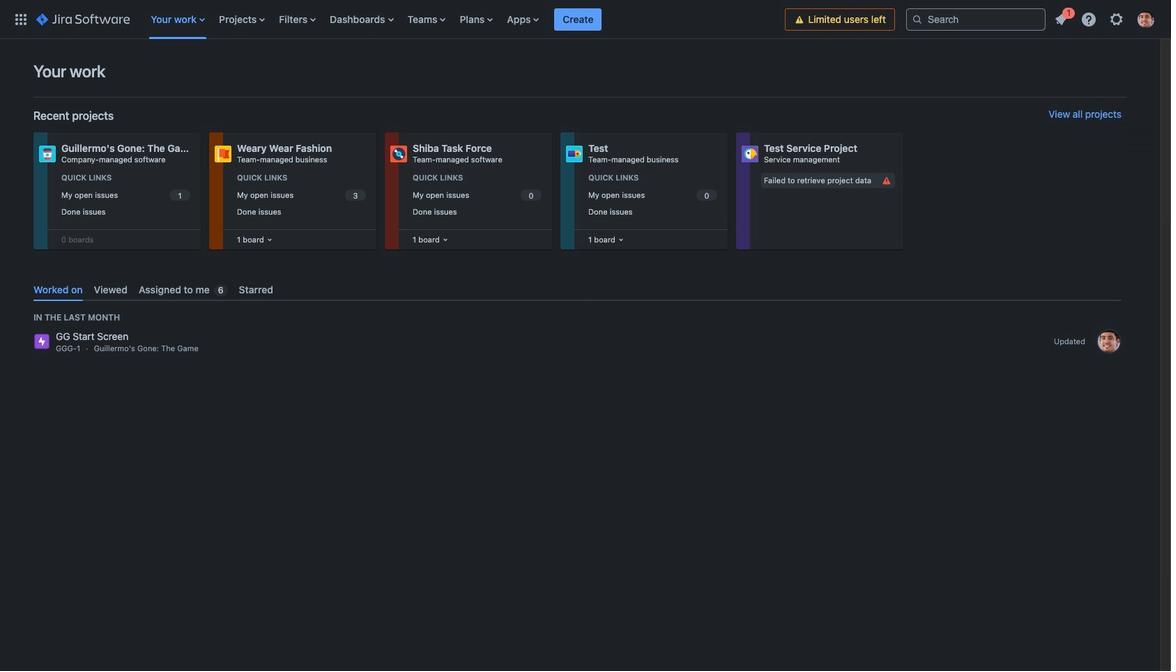 Task type: describe. For each thing, give the bounding box(es) containing it.
0 horizontal spatial list item
[[555, 0, 602, 39]]

2 board image from the left
[[615, 234, 627, 245]]

settings image
[[1109, 11, 1125, 28]]

notifications image
[[1053, 11, 1070, 28]]

board image
[[264, 234, 275, 245]]

0 horizontal spatial list
[[144, 0, 785, 39]]

appswitcher icon image
[[13, 11, 29, 28]]

1 board image from the left
[[440, 234, 451, 245]]



Task type: vqa. For each thing, say whether or not it's contained in the screenshot.
first board icon from right
yes



Task type: locate. For each thing, give the bounding box(es) containing it.
banner
[[0, 0, 1171, 39]]

board image
[[440, 234, 451, 245], [615, 234, 627, 245]]

Search field
[[906, 8, 1046, 30]]

1 horizontal spatial board image
[[615, 234, 627, 245]]

primary element
[[8, 0, 785, 39]]

0 horizontal spatial board image
[[440, 234, 451, 245]]

1 horizontal spatial list item
[[1049, 5, 1075, 30]]

help image
[[1081, 11, 1097, 28]]

search image
[[912, 14, 923, 25]]

tab list
[[28, 278, 1127, 301]]

None search field
[[906, 8, 1046, 30]]

1 horizontal spatial list
[[1049, 5, 1163, 32]]

list
[[144, 0, 785, 39], [1049, 5, 1163, 32]]

your profile and settings image
[[1138, 11, 1155, 28]]

list item
[[555, 0, 602, 39], [1049, 5, 1075, 30]]

jira software image
[[36, 11, 130, 28], [36, 11, 130, 28]]



